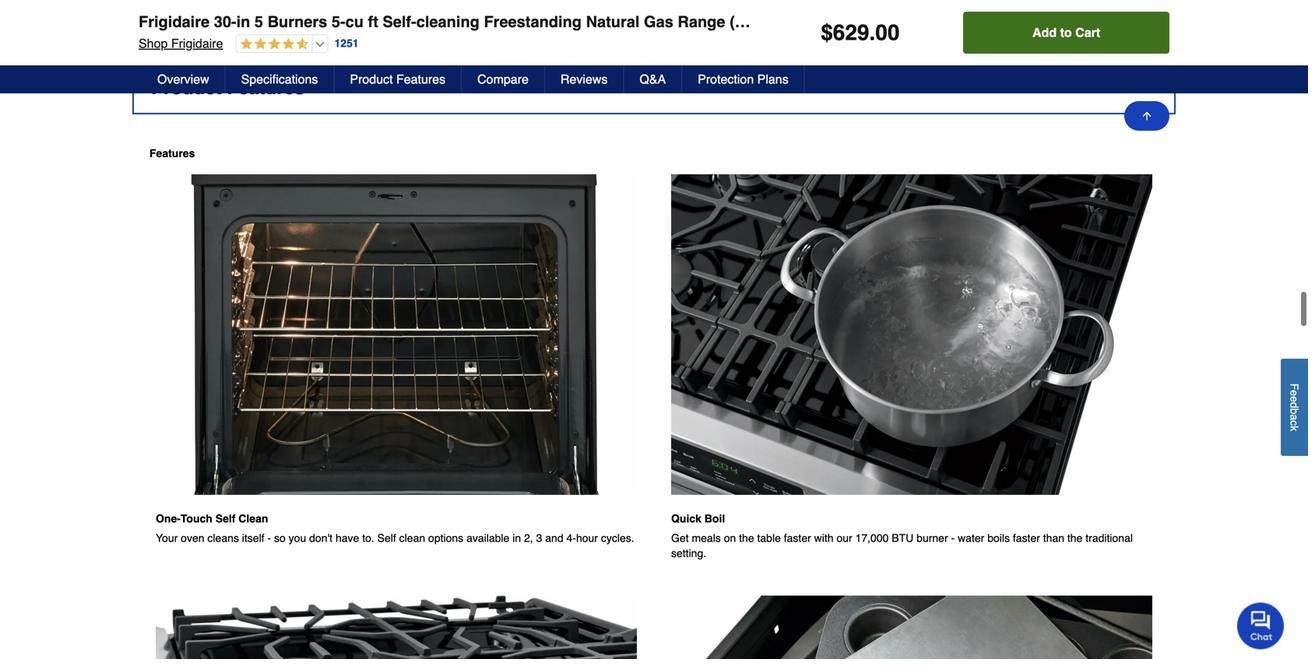 Task type: locate. For each thing, give the bounding box(es) containing it.
plans
[[758, 72, 789, 86]]

product features down 4.6 stars "image"
[[151, 77, 305, 99]]

0 horizontal spatial faster
[[784, 532, 811, 545]]

features
[[396, 72, 446, 86], [227, 77, 305, 99], [150, 147, 195, 160]]

0 horizontal spatial in
[[236, 13, 250, 31]]

1 horizontal spatial product features
[[350, 72, 446, 86]]

0 vertical spatial self
[[216, 513, 236, 525]]

1 faster from the left
[[784, 532, 811, 545]]

in left 2,
[[513, 532, 521, 545]]

protection plans button
[[682, 65, 805, 93]]

our
[[837, 532, 853, 545]]

faster
[[784, 532, 811, 545], [1013, 532, 1041, 545]]

e
[[1289, 391, 1301, 397], [1289, 397, 1301, 403]]

1 e from the top
[[1289, 391, 1301, 397]]

the right the 'on'
[[739, 532, 754, 545]]

e up the b at the right of the page
[[1289, 397, 1301, 403]]

f e e d b a c k button
[[1281, 359, 1309, 457]]

water
[[958, 532, 985, 545]]

have
[[336, 532, 359, 545]]

frigidaire down 30-
[[171, 36, 223, 51]]

4-
[[567, 532, 576, 545]]

boil
[[705, 513, 725, 525]]

a
[[1289, 415, 1301, 421]]

gas
[[644, 13, 674, 31]]

1 vertical spatial in
[[513, 532, 521, 545]]

product features button down self-
[[334, 65, 462, 93]]

1 - from the left
[[268, 532, 271, 545]]

features down 4.6 stars "image"
[[227, 77, 305, 99]]

0 vertical spatial in
[[236, 13, 250, 31]]

product features
[[350, 72, 446, 86], [151, 77, 305, 99]]

self up cleans
[[216, 513, 236, 525]]

than
[[1044, 532, 1065, 545]]

1 horizontal spatial faster
[[1013, 532, 1041, 545]]

0 horizontal spatial -
[[268, 532, 271, 545]]

0 horizontal spatial features
[[150, 147, 195, 160]]

product down shop frigidaire
[[151, 77, 222, 99]]

self
[[216, 513, 236, 525], [377, 532, 396, 545]]

00
[[876, 20, 900, 45]]

product
[[350, 72, 393, 86], [151, 77, 222, 99]]

2 horizontal spatial features
[[396, 72, 446, 86]]

features for product features button under self-
[[396, 72, 446, 86]]

30-
[[214, 13, 236, 31]]

2 - from the left
[[951, 532, 955, 545]]

frigidaire up shop frigidaire
[[139, 13, 210, 31]]

product features button
[[134, 64, 1175, 113], [334, 65, 462, 93]]

features for product features button under gas
[[227, 77, 305, 99]]

get
[[671, 532, 689, 545]]

meals
[[692, 532, 721, 545]]

1 horizontal spatial features
[[227, 77, 305, 99]]

1 horizontal spatial the
[[1068, 532, 1083, 545]]

- inside one-touch self clean your oven cleans itself - so you don't have to.  self clean options available in 2, 3 and 4-hour cycles.
[[268, 532, 271, 545]]

faster left than
[[1013, 532, 1041, 545]]

d
[[1289, 403, 1301, 409]]

629
[[833, 20, 870, 45]]

0 horizontal spatial the
[[739, 532, 754, 545]]

to.
[[362, 532, 374, 545]]

e up "d"
[[1289, 391, 1301, 397]]

burners
[[268, 13, 327, 31]]

clean
[[399, 532, 425, 545]]

setting.
[[671, 548, 707, 560]]

faster left with
[[784, 532, 811, 545]]

product features down self-
[[350, 72, 446, 86]]

touch
[[181, 513, 213, 525]]

f
[[1289, 384, 1301, 391]]

-
[[268, 532, 271, 545], [951, 532, 955, 545]]

btu
[[892, 532, 914, 545]]

quick boil get meals on the table faster with our 17,000 btu burner - water boils faster than the traditional setting.
[[671, 513, 1133, 560]]

product down 1251
[[350, 72, 393, 86]]

1 horizontal spatial self
[[377, 532, 396, 545]]

arrow up image
[[1141, 110, 1154, 122]]

1 the from the left
[[739, 532, 754, 545]]

features down self-
[[396, 72, 446, 86]]

1 horizontal spatial in
[[513, 532, 521, 545]]

reviews
[[561, 72, 608, 86]]

k
[[1289, 426, 1301, 432]]

features down overview button
[[150, 147, 195, 160]]

table
[[757, 532, 781, 545]]

1 vertical spatial self
[[377, 532, 396, 545]]

c
[[1289, 421, 1301, 426]]

cart
[[1076, 25, 1101, 40]]

traditional
[[1086, 532, 1133, 545]]

4.6 stars image
[[236, 37, 309, 52]]

quick
[[671, 513, 702, 525]]

- left so
[[268, 532, 271, 545]]

oven
[[181, 532, 204, 545]]

compare
[[478, 72, 529, 86]]

the
[[739, 532, 754, 545], [1068, 532, 1083, 545]]

compare button
[[462, 65, 545, 93]]

in
[[236, 13, 250, 31], [513, 532, 521, 545]]

1 horizontal spatial -
[[951, 532, 955, 545]]

cycles.
[[601, 532, 635, 545]]

in left "5"
[[236, 13, 250, 31]]

- left water
[[951, 532, 955, 545]]

shop
[[139, 36, 168, 51]]

q&a
[[640, 72, 666, 86]]

clean
[[239, 513, 268, 525]]

self right the to.
[[377, 532, 396, 545]]

itself
[[242, 532, 264, 545]]

self-
[[383, 13, 417, 31]]

5-
[[332, 13, 346, 31]]

the right than
[[1068, 532, 1083, 545]]

frigidaire
[[139, 13, 210, 31], [171, 36, 223, 51]]

don't
[[309, 532, 333, 545]]

one-touch self clean your oven cleans itself - so you don't have to.  self clean options available in 2, 3 and 4-hour cycles.
[[156, 513, 635, 545]]



Task type: vqa. For each thing, say whether or not it's contained in the screenshot.
Home Décor & Furniture
no



Task type: describe. For each thing, give the bounding box(es) containing it.
product features button down gas
[[134, 64, 1175, 113]]

on
[[724, 532, 736, 545]]

chat invite button image
[[1238, 602, 1285, 650]]

range
[[678, 13, 726, 31]]

with
[[814, 532, 834, 545]]

chevron up image
[[1142, 80, 1157, 96]]

overview
[[157, 72, 209, 86]]

5
[[255, 13, 263, 31]]

2 faster from the left
[[1013, 532, 1041, 545]]

to
[[1061, 25, 1072, 40]]

cleaning
[[417, 13, 480, 31]]

cleans
[[208, 532, 239, 545]]

b
[[1289, 409, 1301, 415]]

you
[[289, 532, 306, 545]]

2 e from the top
[[1289, 397, 1301, 403]]

1 horizontal spatial product
[[350, 72, 393, 86]]

ft
[[368, 13, 378, 31]]

hour
[[576, 532, 598, 545]]

add
[[1033, 25, 1057, 40]]

add to cart
[[1033, 25, 1101, 40]]

(black
[[730, 13, 777, 31]]

your
[[156, 532, 178, 545]]

one-
[[156, 513, 181, 525]]

shop frigidaire
[[139, 36, 223, 51]]

natural
[[586, 13, 640, 31]]

1251
[[335, 37, 359, 50]]

boils
[[988, 532, 1010, 545]]

2,
[[524, 532, 533, 545]]

2 the from the left
[[1068, 532, 1083, 545]]

available
[[467, 532, 510, 545]]

in inside one-touch self clean your oven cleans itself - so you don't have to.  self clean options available in 2, 3 and 4-hour cycles.
[[513, 532, 521, 545]]

0 horizontal spatial product
[[151, 77, 222, 99]]

3
[[536, 532, 542, 545]]

stainless
[[781, 13, 849, 31]]

burner
[[917, 532, 948, 545]]

freestanding
[[484, 13, 582, 31]]

$
[[821, 20, 833, 45]]

.
[[870, 20, 876, 45]]

17,000
[[856, 532, 889, 545]]

overview button
[[142, 65, 226, 93]]

reviews button
[[545, 65, 624, 93]]

0 vertical spatial frigidaire
[[139, 13, 210, 31]]

options
[[428, 532, 464, 545]]

0 horizontal spatial self
[[216, 513, 236, 525]]

steel)
[[854, 13, 896, 31]]

cu
[[346, 13, 364, 31]]

specifications button
[[226, 65, 334, 93]]

protection
[[698, 72, 754, 86]]

$ 629 . 00
[[821, 20, 900, 45]]

so
[[274, 532, 286, 545]]

1 vertical spatial frigidaire
[[171, 36, 223, 51]]

q&a button
[[624, 65, 682, 93]]

0 horizontal spatial product features
[[151, 77, 305, 99]]

and
[[545, 532, 564, 545]]

frigidaire 30-in 5 burners 5-cu ft self-cleaning freestanding natural gas range (black stainless steel)
[[139, 13, 896, 31]]

specifications
[[241, 72, 318, 86]]

- inside quick boil get meals on the table faster with our 17,000 btu burner - water boils faster than the traditional setting.
[[951, 532, 955, 545]]

f e e d b a c k
[[1289, 384, 1301, 432]]

protection plans
[[698, 72, 789, 86]]

add to cart button
[[964, 12, 1170, 54]]



